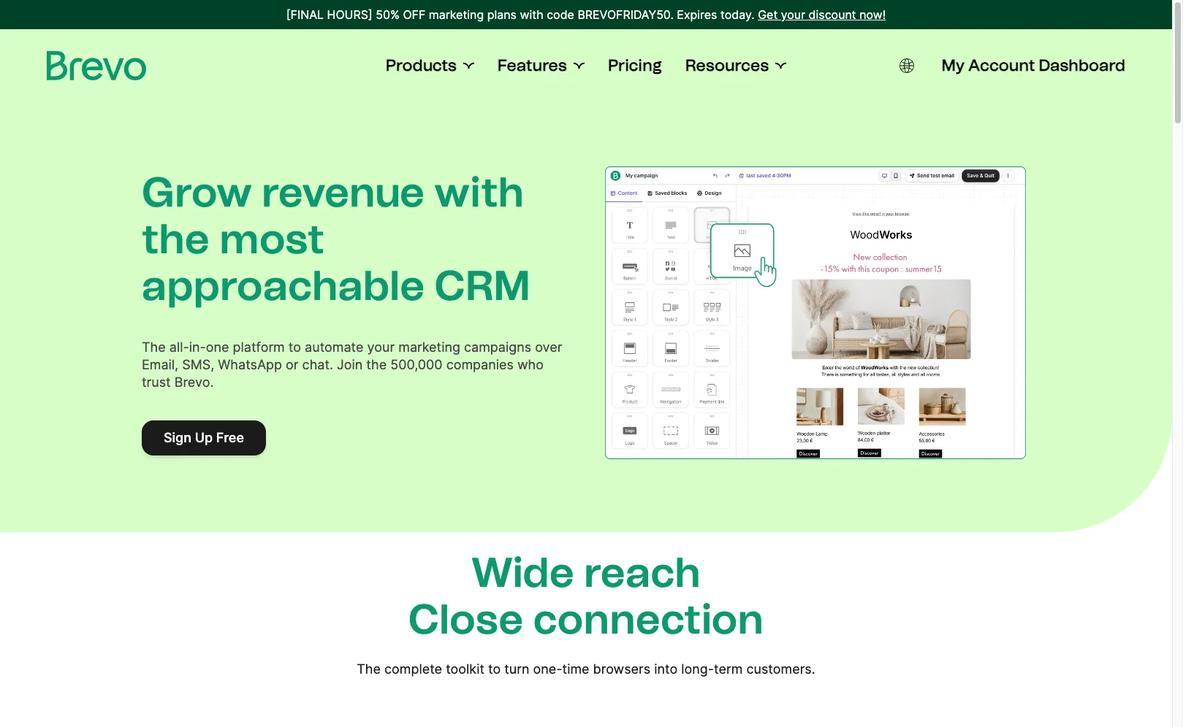 Task type: vqa. For each thing, say whether or not it's contained in the screenshot.
'Email' for Email marketing
no



Task type: describe. For each thing, give the bounding box(es) containing it.
resources
[[685, 56, 769, 75]]

50%
[[376, 7, 400, 22]]

wide
[[471, 548, 574, 597]]

0 vertical spatial your
[[781, 7, 805, 22]]

close
[[408, 595, 523, 644]]

now!
[[859, 7, 886, 22]]

revenue
[[262, 168, 425, 217]]

free
[[216, 431, 244, 446]]

brevo.
[[174, 375, 214, 390]]

the complete toolkit to turn one-time browsers into long-term customers.
[[357, 662, 815, 677]]

[final hours] 50% off marketing plans with code brevofriday50. expires today. get your discount now!
[[286, 7, 886, 22]]

time
[[562, 662, 589, 677]]

chat.
[[302, 358, 333, 373]]

marketing inside the all-in-one platform to automate your marketing campaigns over email, sms, whatsapp or chat. join the 500,000 companies who trust brevo.
[[398, 340, 460, 355]]

into
[[654, 662, 678, 677]]

500,000
[[390, 358, 443, 373]]

brevo image
[[47, 51, 146, 80]]

or
[[286, 358, 299, 373]]

crm
[[435, 262, 531, 311]]

my account dashboard
[[942, 56, 1125, 75]]

sms,
[[182, 358, 214, 373]]

over
[[535, 340, 562, 355]]

connection
[[533, 595, 764, 644]]

approachable
[[142, 262, 425, 311]]

term
[[714, 662, 743, 677]]

the inside the all-in-one platform to automate your marketing campaigns over email, sms, whatsapp or chat. join the 500,000 companies who trust brevo.
[[366, 358, 387, 373]]

pricing link
[[608, 56, 662, 76]]

account
[[968, 56, 1035, 75]]

up
[[195, 431, 213, 446]]

discount
[[809, 7, 856, 22]]

with inside grow revenue with the most approachable crm
[[434, 168, 524, 217]]

my
[[942, 56, 965, 75]]

all-
[[169, 340, 189, 355]]

expires
[[677, 7, 717, 22]]

products
[[386, 56, 457, 75]]

the inside grow revenue with the most approachable crm
[[142, 215, 210, 264]]

plans
[[487, 7, 517, 22]]

resources link
[[685, 56, 786, 76]]

off
[[403, 7, 426, 22]]

products link
[[386, 56, 474, 76]]

the for the complete toolkit to turn one-time browsers into long-term customers.
[[357, 662, 381, 677]]

hours]
[[327, 7, 372, 22]]

0 vertical spatial with
[[520, 7, 543, 22]]

wide reach close connection
[[408, 548, 764, 644]]

features link
[[498, 56, 585, 76]]



Task type: locate. For each thing, give the bounding box(es) containing it.
join
[[337, 358, 363, 373]]

today.
[[721, 7, 755, 22]]

marketing right off
[[429, 7, 484, 22]]

get your discount now! link
[[758, 6, 886, 23]]

to inside the all-in-one platform to automate your marketing campaigns over email, sms, whatsapp or chat. join the 500,000 companies who trust brevo.
[[288, 340, 301, 355]]

1 vertical spatial marketing
[[398, 340, 460, 355]]

0 horizontal spatial the
[[142, 340, 166, 355]]

0 horizontal spatial your
[[367, 340, 395, 355]]

1 horizontal spatial the
[[357, 662, 381, 677]]

sign
[[164, 431, 191, 446]]

complete
[[384, 662, 442, 677]]

0 vertical spatial to
[[288, 340, 301, 355]]

to left turn
[[488, 662, 501, 677]]

the up 'email,'
[[142, 340, 166, 355]]

reach
[[584, 548, 701, 597]]

sign up free
[[164, 431, 244, 446]]

your inside the all-in-one platform to automate your marketing campaigns over email, sms, whatsapp or chat. join the 500,000 companies who trust brevo.
[[367, 340, 395, 355]]

grow revenue with the most approachable crm
[[142, 168, 531, 311]]

one-
[[533, 662, 562, 677]]

in-
[[189, 340, 206, 355]]

long-
[[681, 662, 714, 677]]

1 vertical spatial the
[[366, 358, 387, 373]]

the inside the all-in-one platform to automate your marketing campaigns over email, sms, whatsapp or chat. join the 500,000 companies who trust brevo.
[[142, 340, 166, 355]]

to
[[288, 340, 301, 355], [488, 662, 501, 677]]

1 vertical spatial with
[[434, 168, 524, 217]]

who
[[517, 358, 544, 373]]

1 horizontal spatial your
[[781, 7, 805, 22]]

1 horizontal spatial to
[[488, 662, 501, 677]]

to up or at left
[[288, 340, 301, 355]]

1 horizontal spatial the
[[366, 358, 387, 373]]

the
[[142, 340, 166, 355], [357, 662, 381, 677]]

code
[[547, 7, 574, 22]]

your up 500,000 at the left
[[367, 340, 395, 355]]

customers.
[[746, 662, 815, 677]]

the for the all-in-one platform to automate your marketing campaigns over email, sms, whatsapp or chat. join the 500,000 companies who trust brevo.
[[142, 340, 166, 355]]

dashboard
[[1039, 56, 1125, 75]]

button image
[[899, 58, 914, 73]]

0 vertical spatial the
[[142, 340, 166, 355]]

companies
[[446, 358, 514, 373]]

the
[[142, 215, 210, 264], [366, 358, 387, 373]]

0 horizontal spatial to
[[288, 340, 301, 355]]

1 vertical spatial to
[[488, 662, 501, 677]]

marketing up 500,000 at the left
[[398, 340, 460, 355]]

whatsapp
[[218, 358, 282, 373]]

1 vertical spatial the
[[357, 662, 381, 677]]

my account dashboard link
[[942, 56, 1125, 76]]

0 horizontal spatial the
[[142, 215, 210, 264]]

sign up free button
[[142, 421, 266, 456]]

brevofriday50.
[[578, 7, 674, 22]]

the all-in-one platform to automate your marketing campaigns over email, sms, whatsapp or chat. join the 500,000 companies who trust brevo.
[[142, 340, 562, 390]]

toolkit
[[446, 662, 484, 677]]

features
[[498, 56, 567, 75]]

campaigns
[[464, 340, 531, 355]]

email,
[[142, 358, 178, 373]]

browsers
[[593, 662, 651, 677]]

platform
[[233, 340, 285, 355]]

one
[[206, 340, 229, 355]]

pricing
[[608, 56, 662, 75]]

get
[[758, 7, 778, 22]]

automate
[[305, 340, 364, 355]]

most
[[219, 215, 324, 264]]

with
[[520, 7, 543, 22], [434, 168, 524, 217]]

1 vertical spatial your
[[367, 340, 395, 355]]

grow
[[142, 168, 252, 217]]

the left the complete
[[357, 662, 381, 677]]

0 vertical spatial marketing
[[429, 7, 484, 22]]

your right get
[[781, 7, 805, 22]]

[final
[[286, 7, 324, 22]]

your
[[781, 7, 805, 22], [367, 340, 395, 355]]

marketing
[[429, 7, 484, 22], [398, 340, 460, 355]]

0 vertical spatial the
[[142, 215, 210, 264]]

turn
[[504, 662, 529, 677]]

trust
[[142, 375, 171, 390]]



